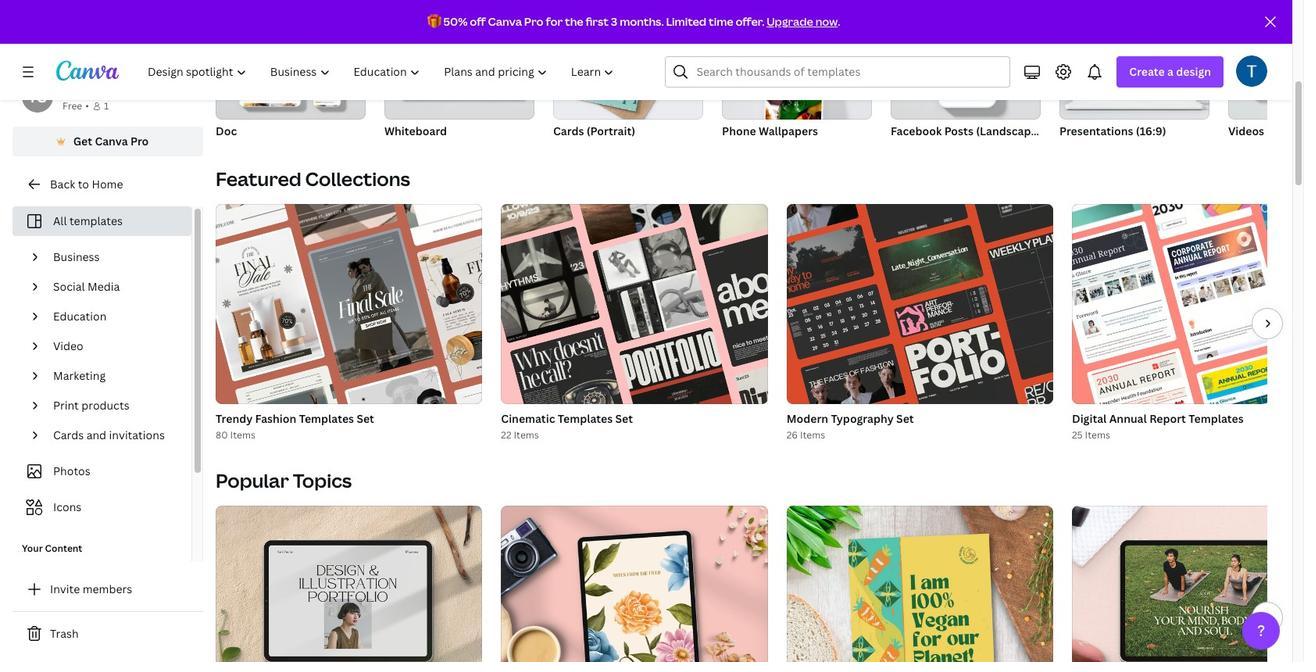 Task type: vqa. For each thing, say whether or not it's contained in the screenshot.
"list" containing Magic Studio
no



Task type: locate. For each thing, give the bounding box(es) containing it.
your content
[[22, 542, 82, 555]]

1 vertical spatial canva
[[95, 134, 128, 149]]

print products link
[[47, 391, 182, 421]]

pro left for
[[525, 14, 544, 29]]

items inside digital annual report templates 25 items
[[1086, 428, 1111, 442]]

report
[[1150, 411, 1187, 426]]

schultz's
[[88, 82, 136, 97]]

0 vertical spatial canva
[[488, 14, 522, 29]]

None search field
[[666, 56, 1011, 88]]

items down the modern at the bottom
[[801, 428, 826, 442]]

1 vertical spatial pro
[[131, 134, 149, 149]]

card (portrait) image
[[554, 7, 704, 120], [576, 13, 654, 111]]

offer.
[[736, 14, 765, 29]]

create a design
[[1130, 64, 1212, 79]]

back to home link
[[13, 169, 203, 200]]

wallpapers
[[759, 124, 819, 138]]

templates right the cinematic
[[558, 411, 613, 426]]

products
[[82, 398, 129, 413]]

1 horizontal spatial pro
[[525, 14, 544, 29]]

invite members
[[50, 582, 132, 597]]

create a design button
[[1118, 56, 1224, 88]]

Search search field
[[697, 57, 1001, 87]]

phone wallpapers
[[722, 124, 819, 138]]

trendy fashion templates set link
[[216, 410, 483, 428]]

3 templates from the left
[[1189, 411, 1244, 426]]

templates right fashion
[[299, 411, 354, 426]]

items down the cinematic
[[514, 428, 539, 442]]

1 horizontal spatial set
[[616, 411, 633, 426]]

education link
[[47, 302, 182, 332]]

veganuary image
[[787, 506, 1054, 662]]

pro
[[525, 14, 544, 29], [131, 134, 149, 149]]

items inside modern typography set 26 items
[[801, 428, 826, 442]]

print products
[[53, 398, 129, 413]]

3
[[611, 14, 618, 29]]

whiteboard image
[[385, 7, 535, 120], [399, 28, 520, 96]]

0 horizontal spatial canva
[[95, 134, 128, 149]]

typography
[[831, 411, 894, 426]]

to
[[78, 177, 89, 192]]

0 horizontal spatial set
[[357, 411, 374, 426]]

canva right get at left
[[95, 134, 128, 149]]

presentations (16:9)
[[1060, 124, 1167, 138]]

modern typography set link
[[787, 410, 1054, 428]]

modern
[[787, 411, 829, 426]]

templates right report
[[1189, 411, 1244, 426]]

3 set from the left
[[897, 411, 915, 426]]

fitness image
[[1073, 506, 1305, 662]]

templates inside 'trendy fashion templates set 80 items'
[[299, 411, 354, 426]]

facebook post (landscape) image
[[891, 7, 1041, 120], [939, 37, 996, 85]]

free
[[63, 99, 82, 113]]

presentations
[[1060, 124, 1134, 138]]

canva
[[488, 14, 522, 29], [95, 134, 128, 149]]

top level navigation element
[[138, 56, 628, 88]]

business
[[53, 249, 100, 264]]

items
[[230, 428, 256, 442], [514, 428, 539, 442], [801, 428, 826, 442], [1086, 428, 1111, 442]]

facebook posts (landscape)
[[891, 124, 1042, 138]]

videos link
[[1229, 7, 1305, 142]]

all
[[53, 213, 67, 228]]

off
[[470, 14, 486, 29]]

0 vertical spatial pro
[[525, 14, 544, 29]]

media
[[88, 279, 120, 294]]

posts
[[945, 124, 974, 138]]

whiteboard link
[[385, 7, 535, 142]]

cards inside cards and invitations link
[[53, 428, 84, 443]]

1 templates from the left
[[299, 411, 354, 426]]

cards for cards and invitations
[[53, 428, 84, 443]]

trash link
[[13, 618, 203, 650]]

items down the 'digital'
[[1086, 428, 1111, 442]]

1 horizontal spatial templates
[[558, 411, 613, 426]]

phone wallpaper image
[[722, 7, 873, 120], [766, 22, 825, 129]]

upgrade
[[767, 14, 814, 29]]

(portrait)
[[587, 124, 636, 138]]

cards
[[554, 124, 584, 138], [53, 428, 84, 443]]

2 horizontal spatial templates
[[1189, 411, 1244, 426]]

1 vertical spatial cards
[[53, 428, 84, 443]]

icons link
[[22, 493, 182, 522]]

2 horizontal spatial set
[[897, 411, 915, 426]]

25
[[1073, 428, 1083, 442]]

digital
[[1073, 411, 1107, 426]]

a
[[1168, 64, 1174, 79]]

50%
[[444, 14, 468, 29]]

canva right off
[[488, 14, 522, 29]]

cinematic templates set link
[[501, 410, 768, 428]]

invite members button
[[13, 574, 203, 605]]

set
[[357, 411, 374, 426], [616, 411, 633, 426], [897, 411, 915, 426]]

time
[[709, 14, 734, 29]]

0 vertical spatial cards
[[554, 124, 584, 138]]

cards left and
[[53, 428, 84, 443]]

presentation (16:9) image
[[1060, 7, 1210, 120], [1075, 29, 1196, 95]]

.
[[838, 14, 841, 29]]

free •
[[63, 99, 89, 113]]

doc link
[[216, 7, 366, 142]]

get
[[73, 134, 92, 149]]

🎁 50% off canva pro for the first 3 months. limited time offer. upgrade now .
[[427, 14, 841, 29]]

set inside modern typography set 26 items
[[897, 411, 915, 426]]

items down trendy
[[230, 428, 256, 442]]

2 set from the left
[[616, 411, 633, 426]]

1 set from the left
[[357, 411, 374, 426]]

annual
[[1110, 411, 1148, 426]]

photos link
[[22, 457, 182, 486]]

back
[[50, 177, 75, 192]]

items inside cinematic templates set 22 items
[[514, 428, 539, 442]]

1 horizontal spatial cards
[[554, 124, 584, 138]]

collections
[[305, 166, 410, 192]]

and
[[86, 428, 106, 443]]

marketing link
[[47, 361, 182, 391]]

cards left (portrait)
[[554, 124, 584, 138]]

pro down team
[[131, 134, 149, 149]]

team
[[138, 82, 165, 97]]

members
[[83, 582, 132, 597]]

tara schultz's team image
[[22, 81, 53, 113]]

0 horizontal spatial templates
[[299, 411, 354, 426]]

cards and invitations
[[53, 428, 165, 443]]

0 horizontal spatial cards
[[53, 428, 84, 443]]

2 items from the left
[[514, 428, 539, 442]]

upgrade now button
[[767, 14, 838, 29]]

video image
[[1229, 7, 1305, 120], [1253, 35, 1305, 92]]

popular
[[216, 468, 289, 493]]

set inside cinematic templates set 22 items
[[616, 411, 633, 426]]

featured collections
[[216, 166, 410, 192]]

photos
[[53, 464, 90, 478]]

print
[[53, 398, 79, 413]]

80
[[216, 428, 228, 442]]

2 templates from the left
[[558, 411, 613, 426]]

3 items from the left
[[801, 428, 826, 442]]

back to home
[[50, 177, 123, 192]]

doc image
[[216, 7, 366, 120], [216, 7, 366, 120]]

cards (portrait) link
[[554, 7, 704, 142]]

0 horizontal spatial pro
[[131, 134, 149, 149]]

1 items from the left
[[230, 428, 256, 442]]

canva inside get canva pro button
[[95, 134, 128, 149]]

templates
[[70, 213, 123, 228]]

4 items from the left
[[1086, 428, 1111, 442]]



Task type: describe. For each thing, give the bounding box(es) containing it.
get canva pro button
[[13, 127, 203, 156]]

nature image
[[501, 506, 768, 662]]

home
[[92, 177, 123, 192]]

get canva pro
[[73, 134, 149, 149]]

education
[[53, 309, 107, 324]]

templates inside digital annual report templates 25 items
[[1189, 411, 1244, 426]]

cards and invitations link
[[47, 421, 182, 450]]

set for cinematic templates set
[[616, 411, 633, 426]]

cards for cards (portrait)
[[554, 124, 584, 138]]

facebook
[[891, 124, 942, 138]]

1
[[104, 99, 109, 113]]

months.
[[620, 14, 664, 29]]

social
[[53, 279, 85, 294]]

limited
[[666, 14, 707, 29]]

doc
[[216, 124, 237, 138]]

pro inside get canva pro button
[[131, 134, 149, 149]]

trendy
[[216, 411, 253, 426]]

content
[[45, 542, 82, 555]]

set for modern typography set
[[897, 411, 915, 426]]

(landscape)
[[977, 124, 1042, 138]]

phone wallpapers link
[[722, 7, 873, 142]]

cinematic templates set 22 items
[[501, 411, 633, 442]]

minimalist image
[[216, 506, 483, 662]]

trendy fashion templates set 80 items
[[216, 411, 374, 442]]

tara schultz image
[[1237, 56, 1268, 87]]

marketing
[[53, 368, 106, 383]]

tara schultz's team element
[[22, 81, 53, 113]]

now
[[816, 14, 838, 29]]

for
[[546, 14, 563, 29]]

(16:9)
[[1137, 124, 1167, 138]]

all templates
[[53, 213, 123, 228]]

26
[[787, 428, 798, 442]]

presentations (16:9) link
[[1060, 7, 1210, 142]]

topics
[[293, 468, 352, 493]]

video
[[53, 339, 83, 353]]

set inside 'trendy fashion templates set 80 items'
[[357, 411, 374, 426]]

card (portrait) image inside the cards (portrait) link
[[576, 13, 654, 111]]

featured
[[216, 166, 302, 192]]

phone
[[722, 124, 757, 138]]

presentation (16:9) image inside presentations (16:9) link
[[1075, 29, 1196, 95]]

icons
[[53, 500, 82, 514]]

the
[[565, 14, 584, 29]]

templates inside cinematic templates set 22 items
[[558, 411, 613, 426]]

digital annual report templates link
[[1073, 410, 1305, 428]]

your
[[22, 542, 43, 555]]

business link
[[47, 242, 182, 272]]

fashion
[[255, 411, 297, 426]]

design
[[1177, 64, 1212, 79]]

create
[[1130, 64, 1166, 79]]

22
[[501, 428, 512, 442]]

social media
[[53, 279, 120, 294]]

invite
[[50, 582, 80, 597]]

facebook posts (landscape) link
[[891, 7, 1042, 142]]

🎁
[[427, 14, 441, 29]]

tara
[[63, 82, 85, 97]]

first
[[586, 14, 609, 29]]

tara schultz's team
[[63, 82, 165, 97]]

video link
[[47, 332, 182, 361]]

cards (portrait)
[[554, 124, 636, 138]]

popular topics
[[216, 468, 352, 493]]

items inside 'trendy fashion templates set 80 items'
[[230, 428, 256, 442]]

1 horizontal spatial canva
[[488, 14, 522, 29]]

trash
[[50, 626, 79, 641]]

cinematic
[[501, 411, 555, 426]]

whiteboard
[[385, 124, 447, 138]]

digital annual report templates 25 items
[[1073, 411, 1244, 442]]



